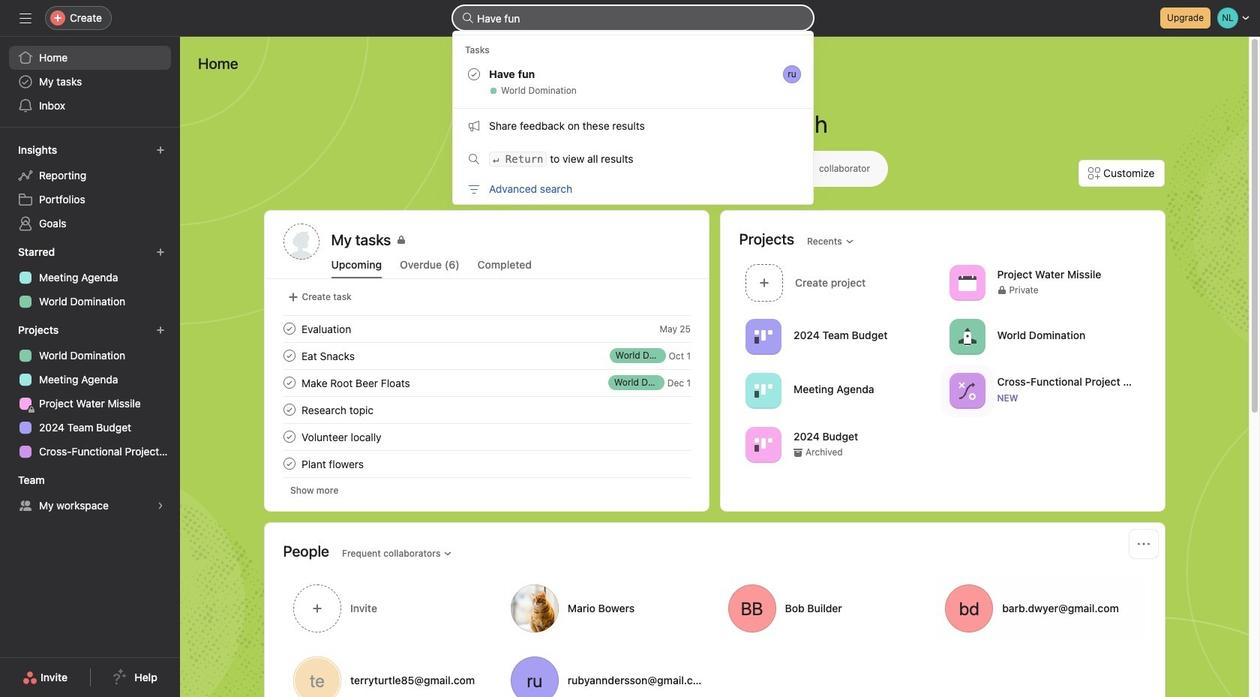Task type: describe. For each thing, give the bounding box(es) containing it.
mark complete checkbox for 4th list item from the bottom
[[280, 347, 298, 365]]

add profile photo image
[[283, 224, 319, 260]]

1 board image from the top
[[755, 382, 773, 400]]

line_and_symbols image
[[958, 382, 976, 400]]

see details, my workspace image
[[156, 501, 165, 510]]

2 mark complete checkbox from the top
[[280, 401, 298, 419]]

mark complete image for first mark complete option from the top
[[280, 374, 298, 392]]

3 mark complete image from the top
[[280, 428, 298, 446]]

rocket image
[[958, 328, 976, 346]]

global element
[[0, 37, 180, 127]]

1 mark complete image from the top
[[280, 320, 298, 338]]

starred element
[[0, 239, 180, 317]]

new insights image
[[156, 146, 165, 155]]

3 mark complete checkbox from the top
[[280, 428, 298, 446]]

mark complete checkbox for 1st list item from the bottom
[[280, 455, 298, 473]]

add items to starred image
[[156, 248, 165, 257]]

projects element
[[0, 317, 180, 467]]

mark complete checkbox for fifth list item from the bottom of the page
[[280, 320, 298, 338]]

calendar image
[[958, 274, 976, 292]]

hide sidebar image
[[20, 12, 32, 24]]

2 list item from the top
[[265, 342, 709, 369]]

new project or portfolio image
[[156, 326, 165, 335]]



Task type: vqa. For each thing, say whether or not it's contained in the screenshot.
Mark complete image
yes



Task type: locate. For each thing, give the bounding box(es) containing it.
0 vertical spatial mark complete image
[[280, 374, 298, 392]]

3 mark complete image from the top
[[280, 455, 298, 473]]

2 vertical spatial mark complete image
[[280, 455, 298, 473]]

insights element
[[0, 137, 180, 239]]

1 vertical spatial board image
[[755, 436, 773, 454]]

mark complete image
[[280, 320, 298, 338], [280, 347, 298, 365], [280, 428, 298, 446]]

1 list item from the top
[[265, 315, 709, 342]]

mark complete image
[[280, 374, 298, 392], [280, 401, 298, 419], [280, 455, 298, 473]]

board image
[[755, 328, 773, 346]]

Mark complete checkbox
[[280, 374, 298, 392], [280, 401, 298, 419]]

2 mark complete checkbox from the top
[[280, 347, 298, 365]]

mark complete image for 2nd mark complete option
[[280, 401, 298, 419]]

None field
[[453, 6, 814, 30]]

0 vertical spatial board image
[[755, 382, 773, 400]]

mark complete image for mark complete checkbox associated with 1st list item from the bottom
[[280, 455, 298, 473]]

5 list item from the top
[[265, 450, 709, 477]]

4 list item from the top
[[265, 396, 709, 423]]

Search tasks, projects, and more text field
[[453, 6, 814, 30]]

1 mark complete checkbox from the top
[[280, 320, 298, 338]]

0 vertical spatial mark complete checkbox
[[280, 374, 298, 392]]

1 vertical spatial mark complete image
[[280, 347, 298, 365]]

1 mark complete image from the top
[[280, 374, 298, 392]]

2 mark complete image from the top
[[280, 347, 298, 365]]

Mark complete checkbox
[[280, 320, 298, 338], [280, 347, 298, 365], [280, 428, 298, 446], [280, 455, 298, 473]]

3 list item from the top
[[265, 369, 709, 396]]

list item
[[265, 315, 709, 342], [265, 342, 709, 369], [265, 369, 709, 396], [265, 396, 709, 423], [265, 450, 709, 477]]

2 vertical spatial mark complete image
[[280, 428, 298, 446]]

1 mark complete checkbox from the top
[[280, 374, 298, 392]]

teams element
[[0, 467, 180, 521]]

2 board image from the top
[[755, 436, 773, 454]]

1 vertical spatial mark complete image
[[280, 401, 298, 419]]

4 mark complete checkbox from the top
[[280, 455, 298, 473]]

board image
[[755, 382, 773, 400], [755, 436, 773, 454]]

2 mark complete image from the top
[[280, 401, 298, 419]]

1 vertical spatial mark complete checkbox
[[280, 401, 298, 419]]

0 vertical spatial mark complete image
[[280, 320, 298, 338]]

prominent image
[[462, 12, 474, 24]]



